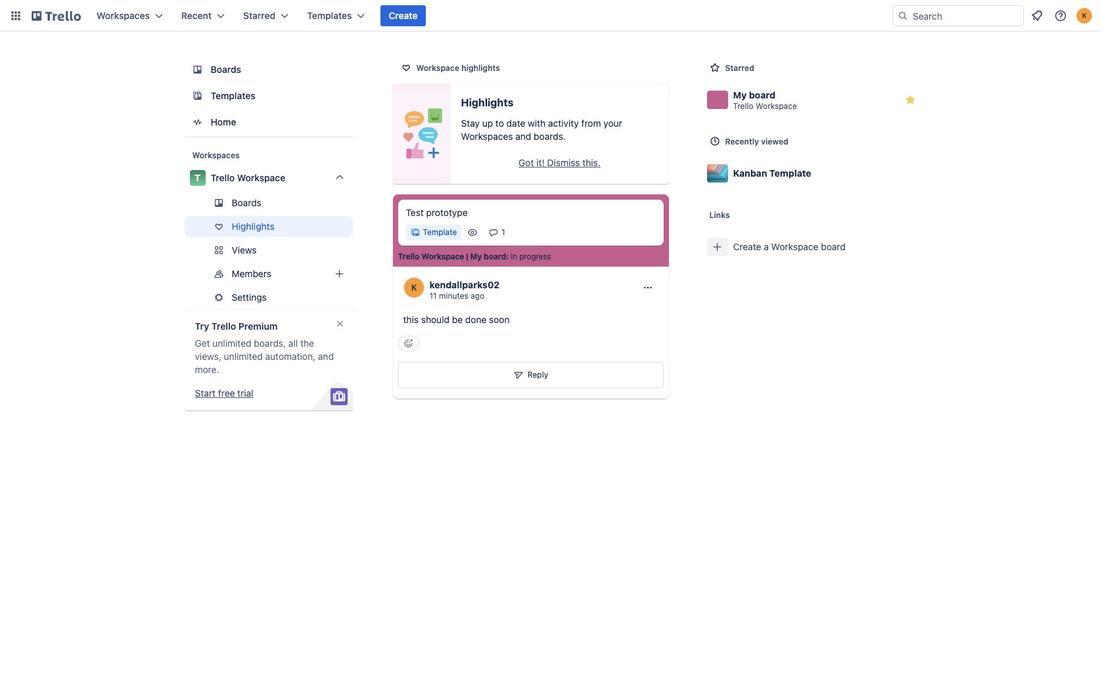 Task type: locate. For each thing, give the bounding box(es) containing it.
starred
[[243, 10, 276, 21], [725, 63, 755, 73]]

board inside button
[[821, 241, 846, 252]]

|
[[466, 252, 468, 262]]

boards link
[[184, 58, 353, 82], [184, 193, 353, 214]]

1 vertical spatial my
[[470, 252, 482, 262]]

done
[[465, 314, 487, 325]]

my
[[733, 89, 747, 100], [470, 252, 482, 262]]

it!
[[537, 157, 545, 168]]

0 horizontal spatial my
[[470, 252, 482, 262]]

the
[[300, 338, 314, 349]]

0 horizontal spatial highlights
[[232, 221, 275, 232]]

and inside try trello premium get unlimited boards, all the views, unlimited automation, and more.
[[318, 351, 334, 362]]

templates up the home
[[211, 90, 255, 101]]

open information menu image
[[1054, 9, 1068, 22]]

boards link for home
[[184, 58, 353, 82]]

create inside primary element
[[389, 10, 418, 21]]

views
[[232, 245, 257, 256]]

1 horizontal spatial my
[[733, 89, 747, 100]]

test prototype
[[406, 207, 468, 218]]

be
[[452, 314, 463, 325]]

my up recently
[[733, 89, 747, 100]]

1 vertical spatial workspaces
[[461, 131, 513, 142]]

workspaces
[[97, 10, 150, 21], [461, 131, 513, 142], [192, 151, 240, 160]]

highlights link
[[184, 216, 353, 237]]

0 horizontal spatial and
[[318, 351, 334, 362]]

0 vertical spatial unlimited
[[213, 338, 251, 349]]

create
[[389, 10, 418, 21], [733, 241, 761, 252]]

1 vertical spatial boards link
[[184, 193, 353, 214]]

1 horizontal spatial and
[[516, 131, 531, 142]]

0 horizontal spatial board
[[484, 252, 506, 262]]

board inside my board trello workspace
[[749, 89, 776, 100]]

1 horizontal spatial board
[[749, 89, 776, 100]]

highlights up up
[[461, 97, 514, 108]]

trello right try
[[211, 321, 236, 332]]

boards link for views
[[184, 193, 353, 214]]

1 horizontal spatial templates
[[307, 10, 352, 21]]

0 vertical spatial boards link
[[184, 58, 353, 82]]

0 horizontal spatial workspaces
[[97, 10, 150, 21]]

0 horizontal spatial create
[[389, 10, 418, 21]]

home
[[211, 116, 236, 128]]

kendallparks02
[[430, 279, 500, 290]]

recent button
[[173, 5, 233, 26]]

activity
[[548, 118, 579, 129]]

and down date
[[516, 131, 531, 142]]

1 vertical spatial boards
[[232, 197, 262, 208]]

views,
[[195, 351, 221, 362]]

settings
[[232, 292, 267, 303]]

2 vertical spatial workspaces
[[192, 151, 240, 160]]

boards down trello workspace
[[232, 197, 262, 208]]

from
[[581, 118, 601, 129]]

prototype
[[426, 207, 468, 218]]

workspaces inside 'stay up to date with activity from your workspaces and boards.'
[[461, 131, 513, 142]]

starred right the recent dropdown button
[[243, 10, 276, 21]]

create button
[[381, 5, 426, 26]]

and right "automation,"
[[318, 351, 334, 362]]

and
[[516, 131, 531, 142], [318, 351, 334, 362]]

trello right "t" at the left of page
[[211, 172, 235, 183]]

boards right board icon at the left of the page
[[211, 64, 241, 75]]

2 boards link from the top
[[184, 193, 353, 214]]

template
[[770, 168, 812, 179], [423, 227, 457, 237]]

unlimited
[[213, 338, 251, 349], [224, 351, 263, 362]]

boards.
[[534, 131, 566, 142]]

back to home image
[[32, 5, 81, 26]]

0 vertical spatial starred
[[243, 10, 276, 21]]

template down test prototype
[[423, 227, 457, 237]]

boards link up highlights link
[[184, 193, 353, 214]]

templates right starred 'dropdown button'
[[307, 10, 352, 21]]

0 notifications image
[[1029, 8, 1045, 24]]

0 horizontal spatial starred
[[243, 10, 276, 21]]

0 vertical spatial boards
[[211, 64, 241, 75]]

highlights
[[461, 97, 514, 108], [232, 221, 275, 232]]

trello
[[733, 101, 754, 111], [211, 172, 235, 183], [398, 252, 420, 262], [211, 321, 236, 332]]

1 vertical spatial highlights
[[232, 221, 275, 232]]

0 vertical spatial templates
[[307, 10, 352, 21]]

trello down test
[[398, 252, 420, 262]]

premium
[[238, 321, 278, 332]]

1 horizontal spatial highlights
[[461, 97, 514, 108]]

starred button
[[235, 5, 297, 26]]

add image
[[332, 266, 347, 282]]

0 vertical spatial workspaces
[[97, 10, 150, 21]]

unlimited down boards,
[[224, 351, 263, 362]]

got it! dismiss this. button
[[461, 153, 658, 174]]

add reaction image
[[398, 336, 419, 352]]

ago
[[471, 291, 485, 301]]

trello up recently
[[733, 101, 754, 111]]

workspace up viewed
[[756, 101, 797, 111]]

0 vertical spatial create
[[389, 10, 418, 21]]

unlimited up views, on the left bottom of page
[[213, 338, 251, 349]]

reply
[[528, 370, 548, 380]]

1 vertical spatial and
[[318, 351, 334, 362]]

board
[[749, 89, 776, 100], [821, 241, 846, 252], [484, 252, 506, 262]]

got it! dismiss this.
[[519, 157, 601, 168]]

to
[[496, 118, 504, 129]]

template down viewed
[[770, 168, 812, 179]]

stay
[[461, 118, 480, 129]]

create for create a workspace board
[[733, 241, 761, 252]]

workspace
[[416, 63, 460, 73], [756, 101, 797, 111], [237, 172, 285, 183], [771, 241, 819, 252], [422, 252, 464, 262]]

your
[[604, 118, 622, 129]]

starred inside 'dropdown button'
[[243, 10, 276, 21]]

workspace right a
[[771, 241, 819, 252]]

2 horizontal spatial workspaces
[[461, 131, 513, 142]]

more.
[[195, 364, 219, 375]]

0 vertical spatial template
[[770, 168, 812, 179]]

1 vertical spatial create
[[733, 241, 761, 252]]

boards
[[211, 64, 241, 75], [232, 197, 262, 208]]

highlights up views
[[232, 221, 275, 232]]

2 horizontal spatial board
[[821, 241, 846, 252]]

create for create
[[389, 10, 418, 21]]

recently viewed
[[725, 137, 789, 147]]

and inside 'stay up to date with activity from your workspaces and boards.'
[[516, 131, 531, 142]]

got
[[519, 157, 534, 168]]

click to unstar my board. it will be removed from your starred list. image
[[904, 93, 917, 106]]

boards for views
[[232, 197, 262, 208]]

kanban template link
[[702, 158, 927, 189]]

1 vertical spatial templates
[[211, 90, 255, 101]]

1 horizontal spatial starred
[[725, 63, 755, 73]]

0 vertical spatial and
[[516, 131, 531, 142]]

0 vertical spatial highlights
[[461, 97, 514, 108]]

1 vertical spatial unlimited
[[224, 351, 263, 362]]

my board trello workspace
[[733, 89, 797, 111]]

1 vertical spatial template
[[423, 227, 457, 237]]

test
[[406, 207, 424, 218]]

1 horizontal spatial create
[[733, 241, 761, 252]]

my board link
[[470, 252, 506, 262]]

search image
[[898, 11, 908, 21]]

templates
[[307, 10, 352, 21], [211, 90, 255, 101]]

1 boards link from the top
[[184, 58, 353, 82]]

Search field
[[908, 6, 1023, 26]]

1
[[502, 227, 505, 237]]

boards link up templates "link"
[[184, 58, 353, 82]]

:
[[506, 252, 509, 262]]

trello workspace | my board : in progress
[[398, 252, 551, 262]]

links
[[710, 210, 730, 220]]

should
[[421, 314, 450, 325]]

0 horizontal spatial templates
[[211, 90, 255, 101]]

all
[[289, 338, 298, 349]]

starred up my board trello workspace
[[725, 63, 755, 73]]

my right |
[[470, 252, 482, 262]]

0 vertical spatial my
[[733, 89, 747, 100]]

with
[[528, 118, 546, 129]]

reply button
[[398, 362, 664, 389]]

try
[[195, 321, 209, 332]]



Task type: vqa. For each thing, say whether or not it's contained in the screenshot.
Your Boards With 6 Items element
no



Task type: describe. For each thing, give the bounding box(es) containing it.
progress
[[519, 252, 551, 262]]

primary element
[[0, 0, 1100, 32]]

this
[[403, 314, 419, 325]]

trello inside my board trello workspace
[[733, 101, 754, 111]]

trello workspace
[[211, 172, 285, 183]]

in
[[511, 252, 517, 262]]

create a workspace board button
[[702, 231, 927, 263]]

home link
[[184, 110, 353, 134]]

kanban template
[[733, 168, 812, 179]]

workspace up highlights link
[[237, 172, 285, 183]]

templates inside 'popup button'
[[307, 10, 352, 21]]

start free trial
[[195, 388, 253, 399]]

t
[[195, 172, 201, 183]]

this should be done soon
[[403, 314, 510, 325]]

highlights
[[462, 63, 500, 73]]

boards,
[[254, 338, 286, 349]]

workspace inside my board trello workspace
[[756, 101, 797, 111]]

1 horizontal spatial workspaces
[[192, 151, 240, 160]]

workspace highlights
[[416, 63, 500, 73]]

minutes
[[439, 291, 469, 301]]

dismiss
[[547, 157, 580, 168]]

members link
[[184, 264, 353, 285]]

up
[[482, 118, 493, 129]]

stay up to date with activity from your workspaces and boards.
[[461, 118, 622, 142]]

try trello premium get unlimited boards, all the views, unlimited automation, and more.
[[195, 321, 334, 375]]

kendallparks02 11 minutes ago
[[430, 279, 500, 301]]

my inside my board trello workspace
[[733, 89, 747, 100]]

soon
[[489, 314, 510, 325]]

workspace left highlights
[[416, 63, 460, 73]]

workspaces inside dropdown button
[[97, 10, 150, 21]]

templates link
[[184, 84, 353, 108]]

a
[[764, 241, 769, 252]]

workspaces button
[[89, 5, 171, 26]]

free
[[218, 388, 235, 399]]

recently
[[725, 137, 759, 147]]

start
[[195, 388, 216, 399]]

templates inside "link"
[[211, 90, 255, 101]]

1 vertical spatial starred
[[725, 63, 755, 73]]

members
[[232, 268, 271, 279]]

0 horizontal spatial template
[[423, 227, 457, 237]]

date
[[507, 118, 525, 129]]

viewed
[[761, 137, 789, 147]]

highlights inside highlights link
[[232, 221, 275, 232]]

boards for home
[[211, 64, 241, 75]]

trello inside try trello premium get unlimited boards, all the views, unlimited automation, and more.
[[211, 321, 236, 332]]

recent
[[181, 10, 212, 21]]

kendallparks02 (kendallparks02) image
[[1077, 8, 1092, 24]]

home image
[[190, 114, 205, 130]]

trial
[[237, 388, 253, 399]]

settings link
[[184, 287, 353, 308]]

template board image
[[190, 88, 205, 104]]

templates button
[[299, 5, 373, 26]]

1 horizontal spatial template
[[770, 168, 812, 179]]

this.
[[583, 157, 601, 168]]

get
[[195, 338, 210, 349]]

views link
[[184, 240, 353, 261]]

start free trial button
[[195, 387, 253, 400]]

workspace inside button
[[771, 241, 819, 252]]

workspace left |
[[422, 252, 464, 262]]

board image
[[190, 62, 205, 78]]

automation,
[[265, 351, 316, 362]]

kanban
[[733, 168, 767, 179]]

11
[[430, 291, 437, 301]]

create a workspace board
[[733, 241, 846, 252]]



